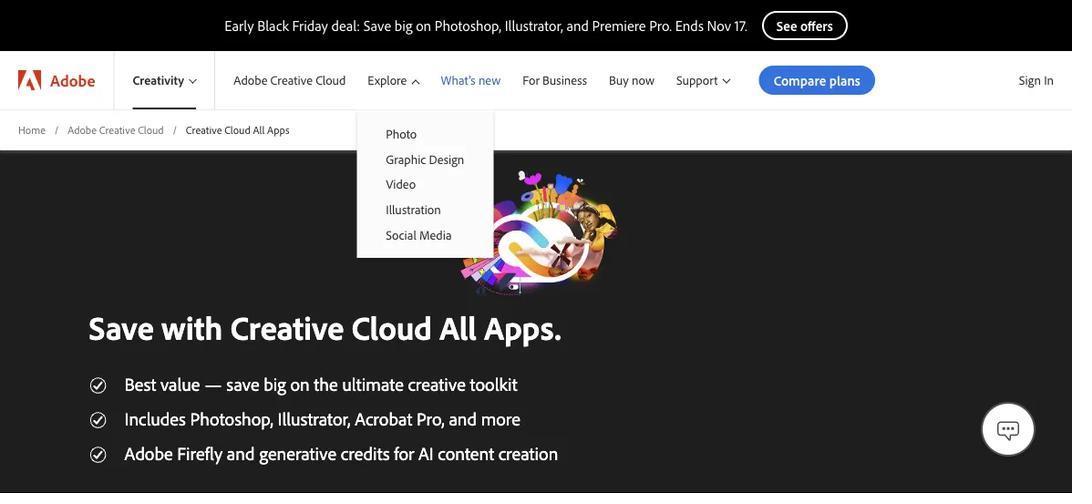 Task type: locate. For each thing, give the bounding box(es) containing it.
1 vertical spatial and
[[449, 407, 477, 430]]

explore button
[[357, 51, 430, 109]]

illustrator,
[[505, 16, 563, 35], [278, 407, 351, 430]]

for
[[523, 72, 540, 88]]

creative
[[271, 72, 313, 88], [99, 123, 135, 136], [186, 123, 222, 136], [230, 307, 344, 348]]

1 vertical spatial circled checkmark bullet point image
[[89, 411, 107, 429]]

0 vertical spatial all
[[253, 123, 265, 136]]

1 horizontal spatial photoshop,
[[435, 16, 502, 35]]

adobe creative cloud link
[[215, 51, 357, 109], [68, 122, 164, 138]]

video
[[386, 176, 416, 192]]

illustration link
[[357, 197, 494, 222]]

big
[[395, 16, 413, 35], [264, 372, 286, 395]]

best value — save big on the ultimate creative toolkit
[[125, 372, 518, 395]]

circled checkmark bullet point image for includes
[[89, 411, 107, 429]]

and right pro,
[[449, 407, 477, 430]]

1 vertical spatial on
[[290, 372, 310, 395]]

adobe creative cloud link up apps
[[215, 51, 357, 109]]

circled checkmark bullet point image for best
[[89, 377, 107, 395]]

big right the save
[[264, 372, 286, 395]]

cloud up ultimate
[[352, 307, 432, 348]]

0 vertical spatial illustrator,
[[505, 16, 563, 35]]

save
[[364, 16, 391, 35], [89, 307, 154, 348]]

1 horizontal spatial save
[[364, 16, 391, 35]]

and
[[567, 16, 589, 35], [449, 407, 477, 430], [227, 441, 255, 465]]

on up explore dropdown button
[[416, 16, 432, 35]]

circled checkmark bullet point image up circled checkmark bullet point image
[[89, 411, 107, 429]]

what's
[[441, 72, 476, 88]]

adobe creative cloud
[[234, 72, 346, 88], [68, 123, 164, 136]]

adobe creative cloud up apps
[[234, 72, 346, 88]]

1 circled checkmark bullet point image from the top
[[89, 377, 107, 395]]

sign in
[[1020, 72, 1054, 88]]

new
[[479, 72, 501, 88]]

1 vertical spatial illustrator,
[[278, 407, 351, 430]]

and right firefly
[[227, 441, 255, 465]]

creative up apps
[[271, 72, 313, 88]]

0 vertical spatial adobe creative cloud link
[[215, 51, 357, 109]]

1 vertical spatial big
[[264, 372, 286, 395]]

generative
[[259, 441, 337, 465]]

1 vertical spatial all
[[440, 307, 477, 348]]

0 vertical spatial adobe creative cloud
[[234, 72, 346, 88]]

0 vertical spatial circled checkmark bullet point image
[[89, 377, 107, 395]]

adobe firefly and generative credits for ai content creation
[[125, 441, 559, 465]]

0 horizontal spatial all
[[253, 123, 265, 136]]

includes photoshop, illustrator, acrobat pro, and more
[[125, 407, 521, 430]]

circled checkmark bullet point image
[[89, 377, 107, 395], [89, 411, 107, 429]]

ends
[[676, 16, 704, 35]]

black
[[258, 16, 289, 35]]

sign in button
[[1016, 65, 1058, 96]]

photoshop, up what's new
[[435, 16, 502, 35]]

adobe creative cloud link down creativity
[[68, 122, 164, 138]]

adobe
[[50, 70, 95, 90], [234, 72, 268, 88], [68, 123, 97, 136], [125, 441, 173, 465]]

2 horizontal spatial and
[[567, 16, 589, 35]]

0 vertical spatial big
[[395, 16, 413, 35]]

1 horizontal spatial illustrator,
[[505, 16, 563, 35]]

2 circled checkmark bullet point image from the top
[[89, 411, 107, 429]]

and left premiere
[[567, 16, 589, 35]]

deal:
[[332, 16, 360, 35]]

big up explore dropdown button
[[395, 16, 413, 35]]

acrobat
[[355, 407, 413, 430]]

on left the
[[290, 372, 310, 395]]

creation
[[499, 441, 559, 465]]

illustrator, down best value — save big on the ultimate creative toolkit
[[278, 407, 351, 430]]

0 vertical spatial on
[[416, 16, 432, 35]]

credits
[[341, 441, 390, 465]]

what's new
[[441, 72, 501, 88]]

explore
[[368, 72, 407, 88]]

social media
[[386, 227, 452, 243]]

all left apps
[[253, 123, 265, 136]]

home
[[18, 123, 46, 136]]

save right deal:
[[364, 16, 391, 35]]

nov
[[707, 16, 732, 35]]

all up creative
[[440, 307, 477, 348]]

17.
[[735, 16, 748, 35]]

apps.
[[484, 307, 562, 348]]

2 vertical spatial and
[[227, 441, 255, 465]]

group containing photo
[[357, 109, 494, 258]]

friday
[[292, 16, 328, 35]]

content
[[438, 441, 494, 465]]

early
[[225, 16, 254, 35]]

1 vertical spatial adobe creative cloud
[[68, 123, 164, 136]]

circled checkmark bullet point image left best
[[89, 377, 107, 395]]

1 vertical spatial save
[[89, 307, 154, 348]]

creative down creativity popup button
[[186, 123, 222, 136]]

illustrator, up "for"
[[505, 16, 563, 35]]

0 horizontal spatial photoshop,
[[190, 407, 274, 430]]

cloud
[[316, 72, 346, 88], [138, 123, 164, 136], [225, 123, 251, 136], [352, 307, 432, 348]]

save up best
[[89, 307, 154, 348]]

photoshop, down the save
[[190, 407, 274, 430]]

all
[[253, 123, 265, 136], [440, 307, 477, 348]]

1 horizontal spatial adobe creative cloud
[[234, 72, 346, 88]]

creative cloud all apps
[[186, 123, 290, 136]]

1 vertical spatial adobe creative cloud link
[[68, 122, 164, 138]]

photoshop,
[[435, 16, 502, 35], [190, 407, 274, 430]]

—
[[204, 372, 223, 395]]

early black friday deal: save big on photoshop, illustrator, and premiere pro. ends nov 17.
[[225, 16, 748, 35]]

1 horizontal spatial on
[[416, 16, 432, 35]]

for business link
[[512, 51, 598, 109]]

adobe creative cloud down creativity
[[68, 123, 164, 136]]

0 horizontal spatial adobe creative cloud
[[68, 123, 164, 136]]

on
[[416, 16, 432, 35], [290, 372, 310, 395]]

more
[[481, 407, 521, 430]]

group
[[357, 109, 494, 258]]

adobe up creative cloud all apps
[[234, 72, 268, 88]]

creative
[[408, 372, 466, 395]]

value
[[161, 372, 200, 395]]



Task type: describe. For each thing, give the bounding box(es) containing it.
0 horizontal spatial save
[[89, 307, 154, 348]]

pro,
[[417, 407, 445, 430]]

0 vertical spatial save
[[364, 16, 391, 35]]

creative up best value — save big on the ultimate creative toolkit
[[230, 307, 344, 348]]

social media link
[[357, 222, 494, 247]]

premiere
[[593, 16, 646, 35]]

video link
[[357, 172, 494, 197]]

save with creative cloud all apps.
[[89, 307, 562, 348]]

best
[[125, 372, 156, 395]]

includes
[[125, 407, 186, 430]]

1 horizontal spatial adobe creative cloud link
[[215, 51, 357, 109]]

graphic design link
[[357, 146, 494, 172]]

now
[[632, 72, 655, 88]]

1 horizontal spatial all
[[440, 307, 477, 348]]

1 horizontal spatial and
[[449, 407, 477, 430]]

1 horizontal spatial big
[[395, 16, 413, 35]]

what's new link
[[430, 51, 512, 109]]

ultimate
[[342, 372, 404, 395]]

0 horizontal spatial adobe creative cloud link
[[68, 122, 164, 138]]

firefly
[[177, 441, 223, 465]]

0 horizontal spatial big
[[264, 372, 286, 395]]

toolkit
[[470, 372, 518, 395]]

0 horizontal spatial and
[[227, 441, 255, 465]]

sign
[[1020, 72, 1042, 88]]

with
[[161, 307, 223, 348]]

adobe right home
[[68, 123, 97, 136]]

design
[[429, 151, 465, 167]]

for
[[394, 441, 415, 465]]

graphic
[[386, 151, 426, 167]]

us$22.99 per month per license element
[[738, 491, 828, 493]]

buy now
[[609, 72, 655, 88]]

0 horizontal spatial on
[[290, 372, 310, 395]]

social
[[386, 227, 417, 243]]

for business
[[523, 72, 587, 88]]

support
[[677, 72, 718, 88]]

support button
[[666, 51, 741, 109]]

us$59.99 per month per license element
[[266, 491, 355, 493]]

creative down creativity
[[99, 123, 135, 136]]

cloud left explore on the top left of the page
[[316, 72, 346, 88]]

adobe down includes
[[125, 441, 173, 465]]

cloud down creativity
[[138, 123, 164, 136]]

0 horizontal spatial illustrator,
[[278, 407, 351, 430]]

circled checkmark bullet point image
[[89, 446, 107, 464]]

home link
[[18, 122, 46, 138]]

buy
[[609, 72, 629, 88]]

media
[[420, 227, 452, 243]]

graphic design
[[386, 151, 465, 167]]

creativity button
[[114, 51, 215, 109]]

pro.
[[650, 16, 672, 35]]

adobe left creativity
[[50, 70, 95, 90]]

business
[[543, 72, 587, 88]]

apps
[[267, 123, 290, 136]]

photo link
[[357, 121, 494, 146]]

cloud left apps
[[225, 123, 251, 136]]

0 vertical spatial photoshop,
[[435, 16, 502, 35]]

illustration
[[386, 201, 441, 217]]

adobe link
[[0, 51, 113, 109]]

ai
[[419, 441, 434, 465]]

creativity
[[133, 72, 184, 88]]

the
[[314, 372, 338, 395]]

0 vertical spatial and
[[567, 16, 589, 35]]

1 vertical spatial photoshop,
[[190, 407, 274, 430]]

in
[[1045, 72, 1054, 88]]

photo
[[386, 126, 417, 142]]

save
[[227, 372, 260, 395]]

buy now link
[[598, 51, 666, 109]]



Task type: vqa. For each thing, say whether or not it's contained in the screenshot.
Edit
no



